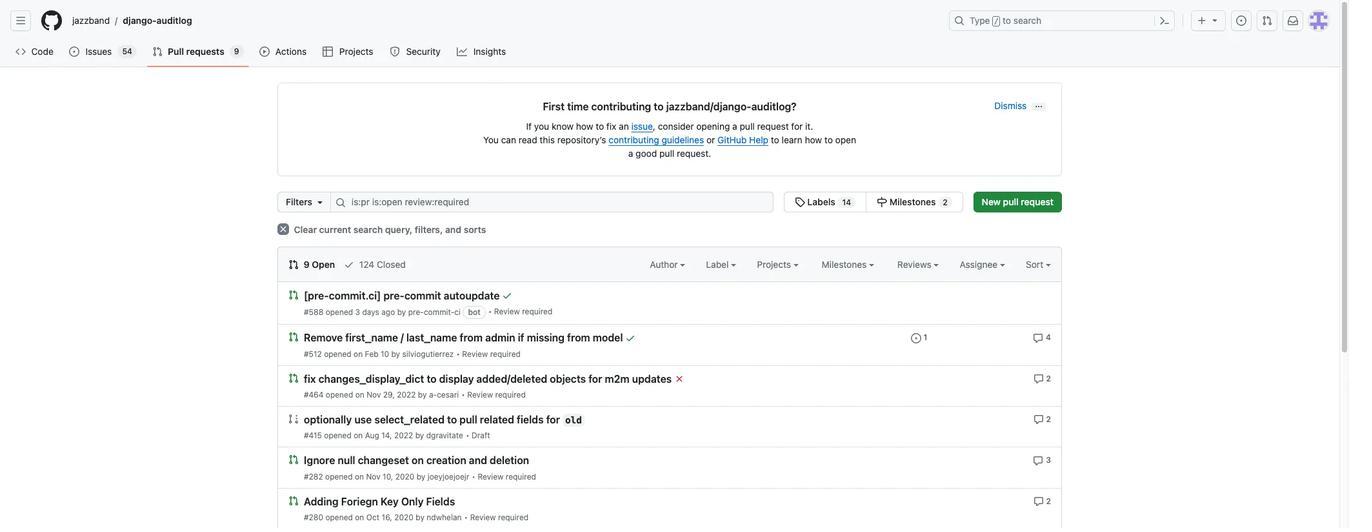 Task type: locate. For each thing, give the bounding box(es) containing it.
projects inside popup button
[[757, 259, 794, 270]]

1 vertical spatial nov
[[366, 472, 381, 481]]

0 horizontal spatial a
[[629, 148, 634, 159]]

0 vertical spatial 2 link
[[1034, 372, 1052, 384]]

git pull request image left pull
[[152, 46, 163, 57]]

0 vertical spatial triangle down image
[[1210, 15, 1221, 25]]

2022 down select_related
[[394, 431, 413, 440]]

search right type
[[1014, 15, 1042, 26]]

2 link down the 4 link at the right bottom
[[1034, 372, 1052, 384]]

review down the deletion
[[478, 472, 504, 481]]

by right ago
[[397, 307, 406, 317]]

and for filters,
[[445, 224, 462, 235]]

for left the old
[[546, 414, 560, 426]]

remove
[[304, 332, 343, 344]]

shield image
[[390, 46, 400, 57]]

open pull request image for [pre-commit.ci] pre-commit autoupdate
[[289, 290, 299, 300]]

2 horizontal spatial /
[[995, 17, 999, 26]]

fix left "an"
[[607, 121, 617, 132]]

jazzband link
[[67, 10, 115, 31]]

9 for 9 open
[[304, 259, 310, 270]]

git pull request image
[[1263, 15, 1273, 26]]

2 horizontal spatial for
[[792, 121, 803, 132]]

1 vertical spatial git pull request image
[[289, 259, 299, 270]]

/ up #512             opened on feb 10 by silviogutierrez • review required on the left bottom
[[401, 332, 404, 344]]

#588             opened 3 days ago by pre-commit-ci
[[304, 307, 461, 317]]

1
[[924, 333, 928, 342]]

by down ignore null changeset on creation and deletion link
[[417, 472, 426, 481]]

review required link
[[494, 307, 553, 317], [462, 349, 521, 359], [467, 390, 526, 400], [478, 472, 536, 481], [470, 512, 529, 522]]

0 vertical spatial issue opened image
[[1237, 15, 1247, 26]]

2 for fix changes_display_dict to display added/deleted objects for m2m updates's 2 link
[[1047, 374, 1052, 383]]

0 vertical spatial comment image
[[1034, 333, 1044, 343]]

2020 right 16,
[[395, 512, 414, 522]]

projects link
[[318, 42, 380, 61]]

0 horizontal spatial request
[[758, 121, 789, 132]]

2020 inside ignore null changeset on creation and deletion #282             opened on nov 10, 2020 by joeyjoejoejr • review required
[[395, 472, 415, 481]]

1 vertical spatial 2020
[[395, 512, 414, 522]]

milestones inside popup button
[[822, 259, 870, 270]]

bot
[[468, 307, 481, 317]]

124 closed
[[357, 259, 406, 270]]

open pull request element for [pre-
[[289, 289, 299, 300]]

pre- down commit on the left bottom of the page
[[408, 307, 424, 317]]

1 horizontal spatial how
[[805, 134, 822, 145]]

54
[[122, 46, 132, 56]]

review right the ndwhelan link
[[470, 512, 496, 522]]

open pull request image for ignore null changeset on creation and deletion
[[289, 455, 299, 465]]

0 horizontal spatial 9
[[234, 46, 239, 56]]

for left m2m
[[589, 373, 603, 385]]

pull right the new
[[1004, 196, 1019, 207]]

1 horizontal spatial and
[[469, 455, 487, 466]]

by down only
[[416, 512, 425, 522]]

open pull request element up draft pull request element
[[289, 372, 299, 383]]

/ right type
[[995, 17, 999, 26]]

0 horizontal spatial milestones
[[822, 259, 870, 270]]

silviogutierrez
[[402, 349, 454, 359]]

labels 14
[[805, 196, 852, 207]]

open pull request image left [pre-
[[289, 290, 299, 300]]

14
[[843, 198, 852, 207]]

current
[[319, 224, 351, 235]]

new pull request
[[982, 196, 1054, 207]]

type
[[970, 15, 991, 26]]

pre-
[[384, 290, 405, 302], [408, 307, 424, 317]]

comment image for first 2 link from the bottom
[[1034, 496, 1044, 507]]

issue opened image
[[1237, 15, 1247, 26], [69, 46, 80, 57], [911, 333, 922, 343]]

comment image up 3 link
[[1034, 415, 1044, 425]]

projects right table 'image'
[[339, 46, 374, 57]]

0 vertical spatial nov
[[367, 390, 381, 400]]

code image
[[15, 46, 26, 57]]

comment image down 3 link
[[1034, 496, 1044, 507]]

admin
[[486, 332, 516, 344]]

2 open pull request element from the top
[[289, 331, 299, 342]]

1 vertical spatial milestones
[[822, 259, 870, 270]]

1 vertical spatial projects
[[757, 259, 794, 270]]

milestone image
[[877, 197, 888, 207]]

pull inside the optionally use select_related to pull related fields for old #415             opened on aug 14, 2022 by dgravitate • draft
[[460, 414, 478, 426]]

0 vertical spatial 9
[[234, 46, 239, 56]]

git pull request image left 9 open
[[289, 259, 299, 270]]

open pull request element
[[289, 289, 299, 300], [289, 331, 299, 342], [289, 372, 299, 383], [289, 454, 299, 465], [289, 495, 299, 506]]

2 comment image from the top
[[1034, 374, 1044, 384]]

from
[[460, 332, 483, 344], [567, 332, 590, 344]]

0 horizontal spatial search
[[354, 224, 383, 235]]

reviews
[[898, 259, 934, 270]]

1 horizontal spatial milestones
[[890, 196, 936, 207]]

review required link down 11 / 11 checks ok icon
[[494, 307, 553, 317]]

1 horizontal spatial triangle down image
[[1210, 15, 1221, 25]]

open pull request image
[[289, 290, 299, 300], [289, 455, 299, 465]]

9
[[234, 46, 239, 56], [304, 259, 310, 270]]

review inside ignore null changeset on creation and deletion #282             opened on nov 10, 2020 by joeyjoejoejr • review required
[[478, 472, 504, 481]]

commit-
[[424, 307, 455, 317]]

review required link down fix changes_display_dict to display added/deleted objects for m2m updates
[[467, 390, 526, 400]]

9 inside 'link'
[[304, 259, 310, 270]]

triangle down image left search icon
[[315, 197, 325, 207]]

table image
[[323, 46, 333, 57]]

2 vertical spatial open pull request image
[[289, 495, 299, 506]]

milestones down 14
[[822, 259, 870, 270]]

a up github
[[733, 121, 738, 132]]

tag image
[[795, 197, 805, 207]]

repository's
[[558, 134, 606, 145]]

9 for 9
[[234, 46, 239, 56]]

issue opened image for issues
[[69, 46, 80, 57]]

good
[[636, 148, 657, 159]]

to up the dgravitate link
[[447, 414, 457, 426]]

review
[[494, 307, 520, 317], [462, 349, 488, 359], [467, 390, 493, 400], [478, 472, 504, 481], [470, 512, 496, 522]]

/ for jazzband
[[115, 15, 118, 26]]

2 horizontal spatial issue opened image
[[1237, 15, 1247, 26]]

1 vertical spatial for
[[589, 373, 603, 385]]

pull up draft link
[[460, 414, 478, 426]]

triangle down image right the plus image
[[1210, 15, 1221, 25]]

author button
[[650, 258, 686, 271]]

/ inside type / to search
[[995, 17, 999, 26]]

on left the oct
[[355, 512, 364, 522]]

opened down remove
[[324, 349, 352, 359]]

review down 11 / 11 checks ok icon
[[494, 307, 520, 317]]

review required link down "admin"
[[462, 349, 521, 359]]

triangle down image
[[1210, 15, 1221, 25], [315, 197, 325, 207]]

search
[[1014, 15, 1042, 26], [354, 224, 383, 235]]

9 left the play image at the left of the page
[[234, 46, 239, 56]]

by left a-
[[418, 390, 427, 400]]

2 link
[[1034, 372, 1052, 384], [1034, 413, 1052, 425], [1034, 495, 1052, 507]]

open pull request element left 'adding'
[[289, 495, 299, 506]]

for left it.
[[792, 121, 803, 132]]

play image
[[259, 46, 270, 57]]

1 vertical spatial issue opened image
[[69, 46, 80, 57]]

issue opened image left 1 on the bottom right of page
[[911, 333, 922, 343]]

1 vertical spatial and
[[469, 455, 487, 466]]

help
[[750, 134, 769, 145]]

milestones for milestones 2
[[890, 196, 936, 207]]

on inside the optionally use select_related to pull related fields for old #415             opened on aug 14, 2022 by dgravitate • draft
[[354, 431, 363, 440]]

list
[[67, 10, 942, 31]]

0 vertical spatial git pull request image
[[152, 46, 163, 57]]

and left "sorts"
[[445, 224, 462, 235]]

related
[[480, 414, 514, 426]]

1 / 6 checks ok image
[[675, 374, 685, 384]]

• inside ignore null changeset on creation and deletion #282             opened on nov 10, 2020 by joeyjoejoejr • review required
[[472, 472, 476, 481]]

1 vertical spatial contributing
[[609, 134, 660, 145]]

fix up #464
[[304, 373, 316, 385]]

issue opened image inside 1 link
[[911, 333, 922, 343]]

opened down null
[[325, 472, 353, 481]]

0 vertical spatial and
[[445, 224, 462, 235]]

1 horizontal spatial 3
[[1046, 455, 1052, 465]]

code link
[[10, 42, 59, 61]]

optionally use select_related to pull related fields for old #415             opened on aug 14, 2022 by dgravitate • draft
[[304, 414, 582, 440]]

draft pull request element
[[289, 413, 299, 424]]

by right '10'
[[391, 349, 400, 359]]

by down select_related
[[416, 431, 424, 440]]

2022 inside the optionally use select_related to pull related fields for old #415             opened on aug 14, 2022 by dgravitate • draft
[[394, 431, 413, 440]]

Search all issues text field
[[330, 192, 774, 212]]

review required link for added/deleted
[[467, 390, 526, 400]]

0 horizontal spatial how
[[576, 121, 594, 132]]

autoupdate
[[444, 290, 500, 302]]

request up help
[[758, 121, 789, 132]]

open pull request image
[[289, 332, 299, 342], [289, 373, 299, 383], [289, 495, 299, 506]]

,
[[653, 121, 656, 132]]

2 up 3 link
[[1047, 414, 1052, 424]]

ignore null changeset on creation and deletion #282             opened on nov 10, 2020 by joeyjoejoejr • review required
[[304, 455, 536, 481]]

1 vertical spatial 3
[[1046, 455, 1052, 465]]

0 vertical spatial 3
[[355, 307, 360, 317]]

comment image
[[1034, 333, 1044, 343], [1034, 374, 1044, 384], [1034, 455, 1044, 466]]

homepage image
[[41, 10, 62, 31]]

display
[[439, 373, 474, 385]]

on left aug
[[354, 431, 363, 440]]

0 vertical spatial open pull request image
[[289, 290, 299, 300]]

opened down 'adding'
[[326, 512, 353, 522]]

request.
[[677, 148, 711, 159]]

nov left 29,
[[367, 390, 381, 400]]

fix
[[607, 121, 617, 132], [304, 373, 316, 385]]

to up ,
[[654, 101, 664, 112]]

open pull request element left ignore
[[289, 454, 299, 465]]

open pull request element left remove
[[289, 331, 299, 342]]

4
[[1046, 333, 1052, 342]]

• left draft
[[466, 431, 470, 440]]

if you know how to fix an issue ,           consider opening a pull request for it.
[[526, 121, 814, 132]]

1 vertical spatial 9
[[304, 259, 310, 270]]

fix changes_display_dict to display added/deleted objects for m2m updates link
[[304, 373, 672, 385]]

1 horizontal spatial from
[[567, 332, 590, 344]]

comment image inside 2 link
[[1034, 374, 1044, 384]]

0 vertical spatial 2020
[[395, 472, 415, 481]]

and down draft link
[[469, 455, 487, 466]]

contributing up "an"
[[592, 101, 652, 112]]

2 2 link from the top
[[1034, 413, 1052, 425]]

0 vertical spatial comment image
[[1034, 415, 1044, 425]]

#282
[[304, 472, 323, 481]]

1 vertical spatial how
[[805, 134, 822, 145]]

0 vertical spatial search
[[1014, 15, 1042, 26]]

joeyjoejoejr
[[428, 472, 470, 481]]

open pull request image left ignore
[[289, 455, 299, 465]]

x image
[[278, 223, 289, 235]]

old
[[565, 415, 582, 426]]

2 for first 2 link from the bottom
[[1047, 496, 1052, 506]]

last_name
[[407, 332, 457, 344]]

ci
[[455, 307, 461, 317]]

3 comment image from the top
[[1034, 455, 1044, 466]]

2 down 4
[[1047, 374, 1052, 383]]

django-auditlog link
[[118, 10, 197, 31]]

14,
[[382, 431, 392, 440]]

open pull request image for remove
[[289, 332, 299, 342]]

open pull request image up draft pull request element
[[289, 373, 299, 383]]

from left model
[[567, 332, 590, 344]]

• down remove first_name / last_name from admin if missing from model
[[457, 349, 460, 359]]

1 horizontal spatial fix
[[607, 121, 617, 132]]

0 vertical spatial fix
[[607, 121, 617, 132]]

comment image inside the 4 link
[[1034, 333, 1044, 343]]

ndwhelan link
[[427, 512, 462, 522]]

select_related
[[375, 414, 445, 426]]

• right cesari
[[462, 390, 465, 400]]

1 vertical spatial 2 link
[[1034, 413, 1052, 425]]

2 vertical spatial issue opened image
[[911, 333, 922, 343]]

review required link for from
[[462, 349, 521, 359]]

3 open pull request element from the top
[[289, 372, 299, 383]]

how down it.
[[805, 134, 822, 145]]

2020 right '10,'
[[395, 472, 415, 481]]

issue opened image left issues
[[69, 46, 80, 57]]

from down bot
[[460, 332, 483, 344]]

first
[[543, 101, 565, 112]]

0 horizontal spatial issue opened image
[[69, 46, 80, 57]]

comment image for optionally use select_related to pull related fields for's 2 link
[[1034, 415, 1044, 425]]

a inside to learn how to open a good pull request.
[[629, 148, 634, 159]]

to
[[1003, 15, 1012, 26], [654, 101, 664, 112], [596, 121, 604, 132], [771, 134, 780, 145], [825, 134, 833, 145], [427, 373, 437, 385], [447, 414, 457, 426]]

0 vertical spatial 2022
[[397, 390, 416, 400]]

opened down optionally in the left of the page
[[324, 431, 352, 440]]

projects right label popup button
[[757, 259, 794, 270]]

2 link up 3 link
[[1034, 413, 1052, 425]]

sorts
[[464, 224, 486, 235]]

nov left '10,'
[[366, 472, 381, 481]]

0 vertical spatial request
[[758, 121, 789, 132]]

1 horizontal spatial issue opened image
[[911, 333, 922, 343]]

1 open pull request image from the top
[[289, 332, 299, 342]]

1 vertical spatial a
[[629, 148, 634, 159]]

/ left django- at the top of the page
[[115, 15, 118, 26]]

1 vertical spatial comment image
[[1034, 496, 1044, 507]]

0 horizontal spatial git pull request image
[[152, 46, 163, 57]]

0 vertical spatial a
[[733, 121, 738, 132]]

• inside the optionally use select_related to pull related fields for old #415             opened on aug 14, 2022 by dgravitate • draft
[[466, 431, 470, 440]]

2 down 3 link
[[1047, 496, 1052, 506]]

for
[[792, 121, 803, 132], [589, 373, 603, 385], [546, 414, 560, 426]]

pull down contributing guidelines "link"
[[660, 148, 675, 159]]

how inside to learn how to open a good pull request.
[[805, 134, 822, 145]]

2020
[[395, 472, 415, 481], [395, 512, 414, 522]]

0 horizontal spatial /
[[115, 15, 118, 26]]

1 vertical spatial comment image
[[1034, 374, 1044, 384]]

and inside ignore null changeset on creation and deletion #282             opened on nov 10, 2020 by joeyjoejoejr • review required
[[469, 455, 487, 466]]

2 vertical spatial 2 link
[[1034, 495, 1052, 507]]

review required link right the ndwhelan link
[[470, 512, 529, 522]]

open
[[312, 259, 335, 270]]

2 comment image from the top
[[1034, 496, 1044, 507]]

2 inside milestones 2
[[943, 198, 948, 207]]

1 comment image from the top
[[1034, 415, 1044, 425]]

0 horizontal spatial pre-
[[384, 290, 405, 302]]

1 vertical spatial 2022
[[394, 431, 413, 440]]

/ inside jazzband / django-auditlog
[[115, 15, 118, 26]]

request
[[758, 121, 789, 132], [1021, 196, 1054, 207]]

on down null
[[355, 472, 364, 481]]

comment image
[[1034, 415, 1044, 425], [1034, 496, 1044, 507]]

#512             opened on feb 10 by silviogutierrez • review required
[[304, 349, 521, 359]]

draft
[[472, 431, 490, 440]]

milestones
[[890, 196, 936, 207], [822, 259, 870, 270]]

open pull request element left [pre-
[[289, 289, 299, 300]]

review inside adding foriegn key only fields #280             opened on oct 16, 2020 by ndwhelan • review required
[[470, 512, 496, 522]]

0 horizontal spatial projects
[[339, 46, 374, 57]]

fields
[[426, 496, 455, 507]]

0 horizontal spatial and
[[445, 224, 462, 235]]

graph image
[[457, 46, 467, 57]]

insights
[[474, 46, 506, 57]]

opened inside the optionally use select_related to pull related fields for old #415             opened on aug 14, 2022 by dgravitate • draft
[[324, 431, 352, 440]]

124
[[360, 259, 375, 270]]

0 horizontal spatial triangle down image
[[315, 197, 325, 207]]

open pull request image left remove
[[289, 332, 299, 342]]

required
[[522, 307, 553, 317], [490, 349, 521, 359], [496, 390, 526, 400], [506, 472, 536, 481], [498, 512, 529, 522]]

None search field
[[278, 192, 964, 212]]

10
[[381, 349, 389, 359]]

1 horizontal spatial git pull request image
[[289, 259, 299, 270]]

2 link down 3 link
[[1034, 495, 1052, 507]]

contributing
[[592, 101, 652, 112], [609, 134, 660, 145]]

1 vertical spatial search
[[354, 224, 383, 235]]

3 2 link from the top
[[1034, 495, 1052, 507]]

1 comment image from the top
[[1034, 333, 1044, 343]]

query,
[[385, 224, 413, 235]]

1 open pull request image from the top
[[289, 290, 299, 300]]

git pull request image
[[152, 46, 163, 57], [289, 259, 299, 270]]

1 vertical spatial triangle down image
[[315, 197, 325, 207]]

foriegn
[[341, 496, 378, 507]]

1 horizontal spatial search
[[1014, 15, 1042, 26]]

0 horizontal spatial from
[[460, 332, 483, 344]]

4 link
[[1034, 331, 1052, 343]]

[pre-
[[304, 290, 329, 302]]

1 vertical spatial fix
[[304, 373, 316, 385]]

1 horizontal spatial 9
[[304, 259, 310, 270]]

2 link for optionally use select_related to pull related fields for
[[1034, 413, 1052, 425]]

1 horizontal spatial pre-
[[408, 307, 424, 317]]

by inside ignore null changeset on creation and deletion #282             opened on nov 10, 2020 by joeyjoejoejr • review required
[[417, 472, 426, 481]]

2 open pull request image from the top
[[289, 373, 299, 383]]

new
[[982, 196, 1001, 207]]

2 vertical spatial for
[[546, 414, 560, 426]]

to inside the optionally use select_related to pull related fields for old #415             opened on aug 14, 2022 by dgravitate • draft
[[447, 414, 457, 426]]

1 vertical spatial open pull request image
[[289, 373, 299, 383]]

you can read this repository's contributing guidelines or github help
[[483, 134, 769, 145]]

• right the ndwhelan link
[[464, 512, 468, 522]]

a
[[733, 121, 738, 132], [629, 148, 634, 159]]

first_name
[[346, 332, 398, 344]]

milestones inside issue element
[[890, 196, 936, 207]]

0 horizontal spatial for
[[546, 414, 560, 426]]

1 open pull request element from the top
[[289, 289, 299, 300]]

0 vertical spatial open pull request image
[[289, 332, 299, 342]]

1 vertical spatial request
[[1021, 196, 1054, 207]]

pre- up ago
[[384, 290, 405, 302]]

you
[[534, 121, 549, 132]]

• right joeyjoejoejr
[[472, 472, 476, 481]]

•
[[488, 307, 492, 317], [457, 349, 460, 359], [462, 390, 465, 400], [466, 431, 470, 440], [472, 472, 476, 481], [464, 512, 468, 522]]

a down you can read this repository's contributing guidelines or github help
[[629, 148, 634, 159]]

2 open pull request image from the top
[[289, 455, 299, 465]]

triangle down image inside filters popup button
[[315, 197, 325, 207]]

contributing down issue link
[[609, 134, 660, 145]]

0 vertical spatial milestones
[[890, 196, 936, 207]]

1 horizontal spatial request
[[1021, 196, 1054, 207]]

2022 right 29,
[[397, 390, 416, 400]]

1 2 link from the top
[[1034, 372, 1052, 384]]

2 vertical spatial comment image
[[1034, 455, 1044, 466]]

insights link
[[452, 42, 512, 61]]

8 / 8 checks ok image
[[626, 333, 636, 343]]

opening
[[697, 121, 730, 132]]

1 horizontal spatial projects
[[757, 259, 794, 270]]

1 vertical spatial open pull request image
[[289, 455, 299, 465]]

by inside adding foriegn key only fields #280             opened on oct 16, 2020 by ndwhelan • review required
[[416, 512, 425, 522]]

milestones right milestone icon
[[890, 196, 936, 207]]

key
[[381, 496, 399, 507]]

command palette image
[[1160, 15, 1170, 26]]

search left query,
[[354, 224, 383, 235]]



Task type: vqa. For each thing, say whether or not it's contained in the screenshot.
top link "Icon"
no



Task type: describe. For each thing, give the bounding box(es) containing it.
on inside adding foriegn key only fields #280             opened on oct 16, 2020 by ndwhelan • review required
[[355, 512, 364, 522]]

label
[[706, 259, 732, 270]]

clear
[[294, 224, 317, 235]]

open pull request image for fix
[[289, 373, 299, 383]]

list containing jazzband
[[67, 10, 942, 31]]

2 link for fix changes_display_dict to display added/deleted objects for m2m updates
[[1034, 372, 1052, 384]]

/ for type
[[995, 17, 999, 26]]

required inside adding foriegn key only fields #280             opened on oct 16, 2020 by ndwhelan • review required
[[498, 512, 529, 522]]

assignee button
[[960, 258, 1006, 271]]

issue link
[[632, 121, 653, 132]]

pull requests
[[168, 46, 224, 57]]

to left open
[[825, 134, 833, 145]]

issue element
[[784, 192, 964, 212]]

5 open pull request element from the top
[[289, 495, 299, 506]]

filters,
[[415, 224, 443, 235]]

a-
[[429, 390, 437, 400]]

124 closed link
[[344, 258, 406, 271]]

1 vertical spatial pre-
[[408, 307, 424, 317]]

0 vertical spatial pre-
[[384, 290, 405, 302]]

opened inside ignore null changeset on creation and deletion #282             opened on nov 10, 2020 by joeyjoejoejr • review required
[[325, 472, 353, 481]]

adding
[[304, 496, 339, 507]]

first time contributing to jazzband/django-auditlog?
[[543, 101, 797, 112]]

silviogutierrez link
[[402, 349, 454, 359]]

actions
[[276, 46, 307, 57]]

security link
[[385, 42, 447, 61]]

review down remove first_name / last_name from admin if missing from model link
[[462, 349, 488, 359]]

comment image for fix changes_display_dict to display added/deleted objects for m2m updates
[[1034, 374, 1044, 384]]

feb
[[365, 349, 379, 359]]

#464             opened on nov 29, 2022 by a-cesari • review required
[[304, 390, 526, 400]]

you
[[483, 134, 499, 145]]

1 horizontal spatial a
[[733, 121, 738, 132]]

2 from from the left
[[567, 332, 590, 344]]

check image
[[344, 259, 354, 270]]

Issues search field
[[330, 192, 774, 212]]

ignore
[[304, 455, 335, 466]]

0 vertical spatial how
[[576, 121, 594, 132]]

commit.ci]
[[329, 290, 381, 302]]

1 horizontal spatial for
[[589, 373, 603, 385]]

clear current search query, filters, and sorts
[[292, 224, 486, 235]]

model
[[593, 332, 623, 344]]

learn
[[782, 134, 803, 145]]

on left feb
[[354, 349, 363, 359]]

2 for optionally use select_related to pull related fields for's 2 link
[[1047, 414, 1052, 424]]

assignee
[[960, 259, 1001, 270]]

0 vertical spatial projects
[[339, 46, 374, 57]]

milestones 2
[[888, 196, 948, 207]]

search image
[[336, 198, 346, 208]]

0 vertical spatial contributing
[[592, 101, 652, 112]]

joeyjoejoejr link
[[428, 472, 470, 481]]

guidelines
[[662, 134, 704, 145]]

4 open pull request element from the top
[[289, 454, 299, 465]]

to up repository's
[[596, 121, 604, 132]]

pull inside to learn how to open a good pull request.
[[660, 148, 675, 159]]

draft pull request image
[[289, 414, 299, 424]]

sort
[[1026, 259, 1044, 270]]

remove first_name / last_name from admin if missing from model link
[[304, 332, 623, 344]]

fields
[[517, 414, 544, 426]]

objects
[[550, 373, 586, 385]]

security
[[406, 46, 441, 57]]

open pull request element for fix
[[289, 372, 299, 383]]

labels
[[808, 196, 836, 207]]

by inside the optionally use select_related to pull related fields for old #415             opened on aug 14, 2022 by dgravitate • draft
[[416, 431, 424, 440]]

or
[[707, 134, 715, 145]]

opened down commit.ci]
[[326, 307, 353, 317]]

29,
[[383, 390, 395, 400]]

on down changes_display_dict
[[355, 390, 365, 400]]

dgravitate
[[426, 431, 463, 440]]

comment image inside 3 link
[[1034, 455, 1044, 466]]

issues
[[86, 46, 112, 57]]

notifications image
[[1288, 15, 1299, 26]]

issue opened image for 1
[[911, 333, 922, 343]]

• right bot
[[488, 307, 492, 317]]

#464
[[304, 390, 324, 400]]

auditlog?
[[752, 101, 797, 112]]

none search field containing filters
[[278, 192, 964, 212]]

requests
[[186, 46, 224, 57]]

contributing guidelines link
[[609, 134, 704, 145]]

and for creation
[[469, 455, 487, 466]]

0 vertical spatial for
[[792, 121, 803, 132]]

9 open link
[[289, 258, 335, 271]]

3 open pull request image from the top
[[289, 495, 299, 506]]

16,
[[382, 512, 392, 522]]

plus image
[[1197, 15, 1208, 26]]

deletion
[[490, 455, 529, 466]]

closed
[[377, 259, 406, 270]]

a-cesari link
[[429, 390, 459, 400]]

pull
[[168, 46, 184, 57]]

if
[[526, 121, 532, 132]]

missing
[[527, 332, 565, 344]]

pull up github help link
[[740, 121, 755, 132]]

nov inside ignore null changeset on creation and deletion #282             opened on nov 10, 2020 by joeyjoejoejr • review required
[[366, 472, 381, 481]]

10,
[[383, 472, 393, 481]]

comment image for remove first_name / last_name from admin if missing from model
[[1034, 333, 1044, 343]]

review down fix changes_display_dict to display added/deleted objects for m2m updates
[[467, 390, 493, 400]]

for inside the optionally use select_related to pull related fields for old #415             opened on aug 14, 2022 by dgravitate • draft
[[546, 414, 560, 426]]

an
[[619, 121, 629, 132]]

required inside ignore null changeset on creation and deletion #282             opened on nov 10, 2020 by joeyjoejoejr • review required
[[506, 472, 536, 481]]

milestones for milestones
[[822, 259, 870, 270]]

on left creation
[[412, 455, 424, 466]]

issue
[[632, 121, 653, 132]]

9 open
[[301, 259, 335, 270]]

if
[[518, 332, 525, 344]]

dismiss ...
[[995, 100, 1043, 111]]

pre-commit-ci link
[[408, 307, 461, 317]]

optionally
[[304, 414, 352, 426]]

2020 inside adding foriegn key only fields #280             opened on oct 16, 2020 by ndwhelan • review required
[[395, 512, 414, 522]]

it.
[[806, 121, 814, 132]]

to up a-
[[427, 373, 437, 385]]

auditlog
[[157, 15, 192, 26]]

new pull request link
[[974, 192, 1063, 212]]

to right help
[[771, 134, 780, 145]]

opened inside adding foriegn key only fields #280             opened on oct 16, 2020 by ndwhelan • review required
[[326, 512, 353, 522]]

ignore null changeset on creation and deletion link
[[304, 455, 529, 466]]

actions link
[[254, 42, 313, 61]]

11 / 11 checks ok image
[[502, 291, 513, 301]]

read
[[519, 134, 537, 145]]

0 horizontal spatial 3
[[355, 307, 360, 317]]

1 horizontal spatial /
[[401, 332, 404, 344]]

creation
[[427, 455, 467, 466]]

review required link down the deletion
[[478, 472, 536, 481]]

filters button
[[278, 192, 331, 212]]

code
[[31, 46, 53, 57]]

#415
[[304, 431, 322, 440]]

git pull request image inside 9 open 'link'
[[289, 259, 299, 270]]

only
[[401, 496, 424, 507]]

open pull request element for remove
[[289, 331, 299, 342]]

m2m
[[605, 373, 630, 385]]

ago
[[382, 307, 395, 317]]

to right type
[[1003, 15, 1012, 26]]

know
[[552, 121, 574, 132]]

can
[[501, 134, 516, 145]]

opened right #464
[[326, 390, 353, 400]]

review required link for autoupdate
[[494, 307, 553, 317]]

open
[[836, 134, 857, 145]]

fix changes_display_dict to display added/deleted objects for m2m updates
[[304, 373, 672, 385]]

1 from from the left
[[460, 332, 483, 344]]

• inside adding foriegn key only fields #280             opened on oct 16, 2020 by ndwhelan • review required
[[464, 512, 468, 522]]

0 horizontal spatial fix
[[304, 373, 316, 385]]

draft link
[[472, 431, 490, 440]]

consider
[[658, 121, 694, 132]]



